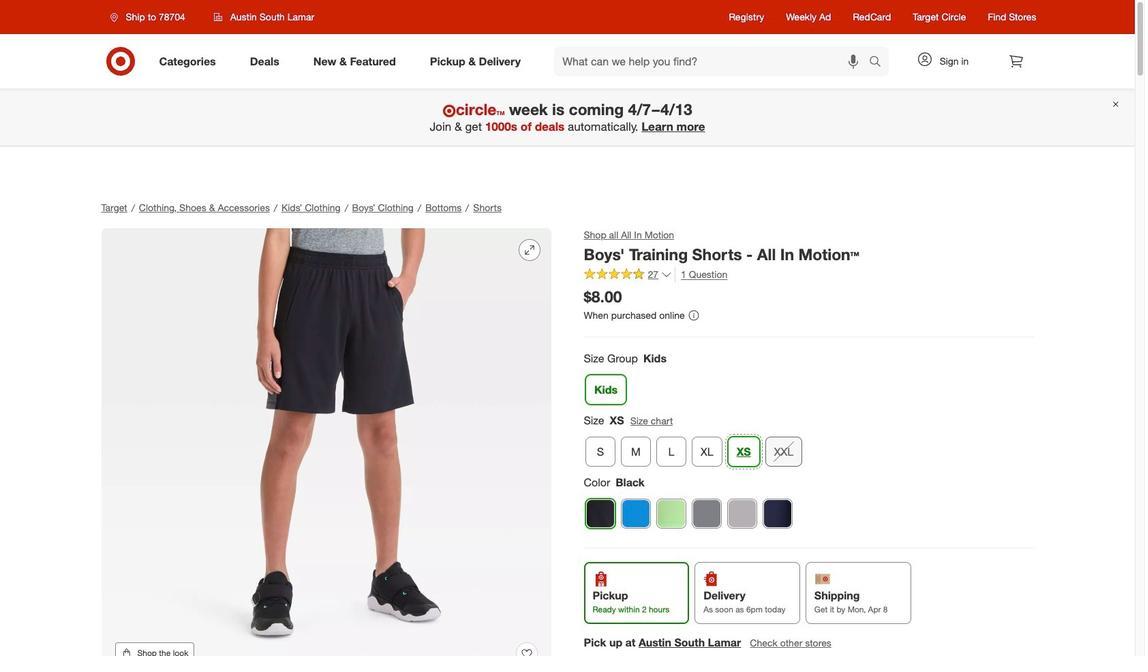 Task type: vqa. For each thing, say whether or not it's contained in the screenshot.
the gold,
no



Task type: describe. For each thing, give the bounding box(es) containing it.
black image
[[586, 500, 615, 528]]

1 group from the top
[[583, 351, 1034, 411]]

heather black image
[[693, 500, 721, 528]]



Task type: locate. For each thing, give the bounding box(es) containing it.
0 vertical spatial group
[[583, 351, 1034, 411]]

group
[[583, 351, 1034, 411], [583, 413, 1034, 473]]

navy blue image
[[763, 500, 792, 528]]

green image
[[657, 500, 686, 528]]

blue image
[[622, 500, 650, 528]]

boys' training shorts - all in motion™, 1 of 5 image
[[101, 228, 551, 657]]

What can we help you find? suggestions appear below search field
[[555, 46, 873, 76]]

light gray image
[[728, 500, 757, 528]]

2 group from the top
[[583, 413, 1034, 473]]

1 vertical spatial group
[[583, 413, 1034, 473]]



